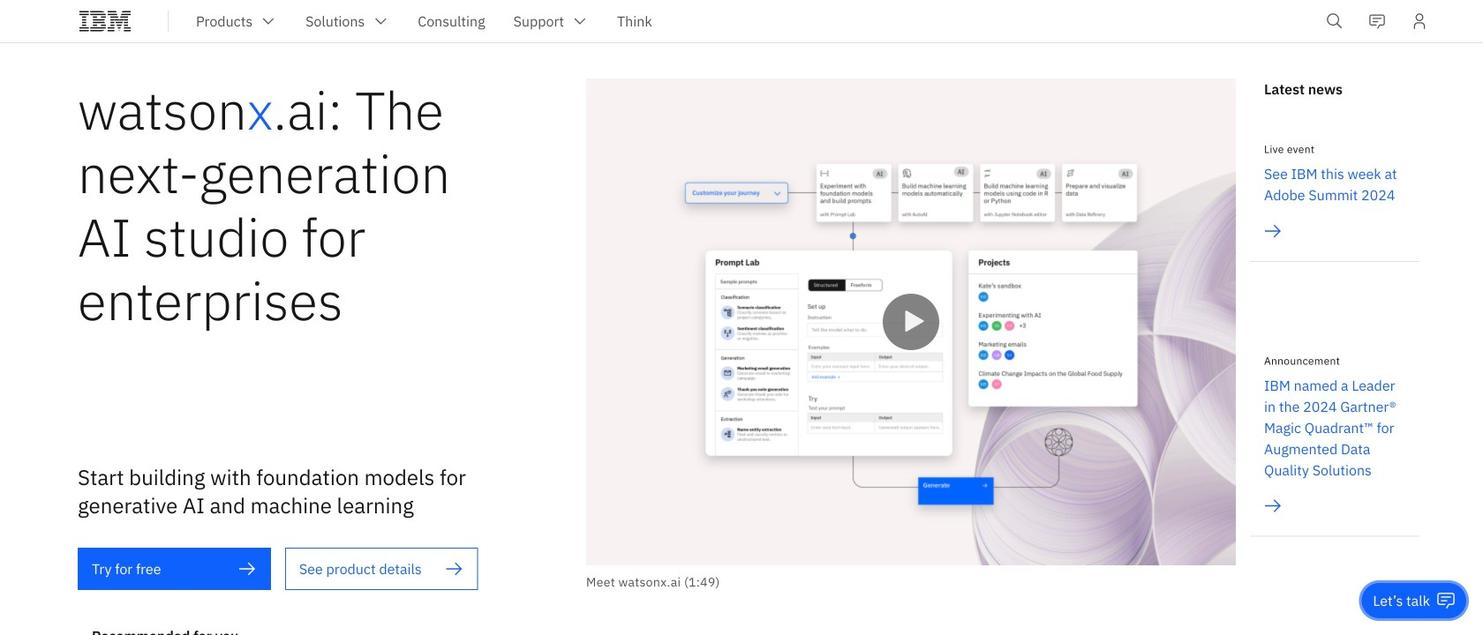 Task type: locate. For each thing, give the bounding box(es) containing it.
let's talk element
[[1373, 592, 1430, 611]]



Task type: vqa. For each thing, say whether or not it's contained in the screenshot.
your privacy choices Element
no



